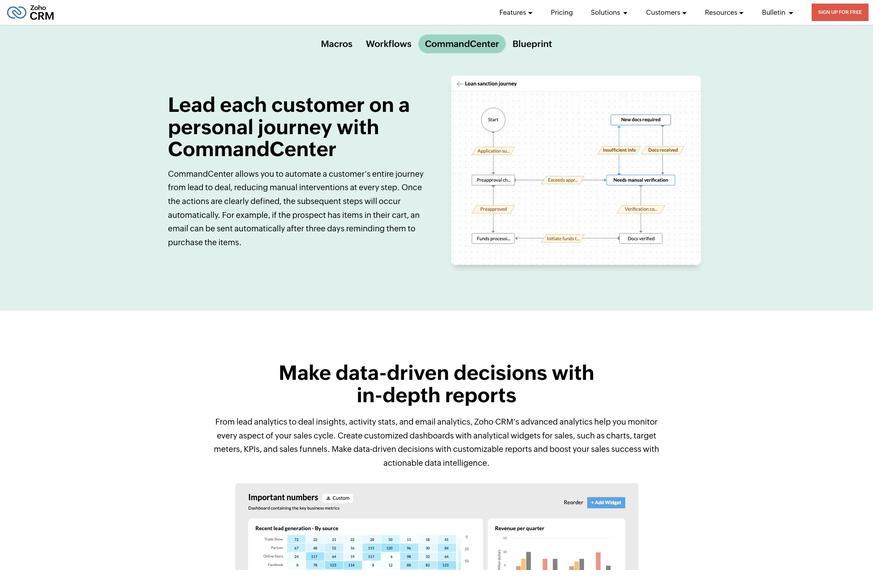 Task type: locate. For each thing, give the bounding box(es) containing it.
1 horizontal spatial analytics
[[560, 418, 593, 427]]

each
[[220, 93, 267, 117]]

the
[[168, 197, 180, 206], [283, 197, 295, 206], [278, 210, 291, 220], [204, 238, 217, 247]]

customizable
[[453, 445, 504, 455]]

decisions inside advanced analytics help you monitor every aspect of your sales cycle. create customized dashboards with analytical widgets for sales, such as charts, target meters, kpis, and sales funnels. make data-driven decisions with customizable reports and boost your sales success with actionable data intelligence.
[[398, 445, 434, 455]]

1 horizontal spatial and
[[399, 418, 414, 427]]

data
[[425, 459, 442, 468]]

as
[[597, 431, 605, 441]]

you up charts,
[[613, 418, 626, 427]]

commandcenter inside commandcenter allows you to automate a customer's entire journey from lead to deal, reducing manual interventions at every step. once the actions are clearly defined, the subsequent steps will occur automatically. for example, if the prospect has items in their cart, an email can be sent automatically after three days reminding them to purchase the items.
[[168, 169, 233, 179]]

sign up for free link
[[812, 4, 869, 21]]

example,
[[236, 210, 270, 220]]

1 vertical spatial commandcenter
[[168, 138, 336, 161]]

0 vertical spatial driven
[[387, 362, 449, 385]]

every inside commandcenter allows you to automate a customer's entire journey from lead to deal, reducing manual interventions at every step. once the actions are clearly defined, the subsequent steps will occur automatically. for example, if the prospect has items in their cart, an email can be sent automatically after three days reminding them to purchase the items.
[[359, 183, 379, 192]]

manual
[[270, 183, 297, 192]]

0 vertical spatial every
[[359, 183, 379, 192]]

success
[[612, 445, 642, 455]]

for
[[542, 431, 553, 441]]

and down of at the left bottom of page
[[264, 445, 278, 455]]

reports
[[445, 384, 517, 407], [505, 445, 532, 455]]

the right if
[[278, 210, 291, 220]]

lead each customer on a personal journey with commandcenter tab panel
[[168, 71, 706, 273]]

0 vertical spatial a
[[399, 93, 410, 117]]

to left deal
[[289, 418, 297, 427]]

a right on
[[399, 93, 410, 117]]

email up dashboards on the bottom of the page
[[415, 418, 436, 427]]

1 vertical spatial data-
[[354, 445, 373, 455]]

zoho crm logo image
[[7, 2, 54, 22]]

can
[[190, 224, 204, 234]]

1 analytics from the left
[[254, 418, 287, 427]]

dashboards
[[410, 431, 454, 441]]

commandcenter allows you to automate a customer's entire journey from lead to deal, reducing manual interventions at every step. once the actions are clearly defined, the subsequent steps will occur automatically. for example, if the prospect has items in their cart, an email can be sent automatically after three days reminding them to purchase the items.
[[168, 169, 424, 247]]

0 vertical spatial decisions
[[454, 362, 548, 385]]

a inside lead each customer on a personal journey with commandcenter
[[399, 93, 410, 117]]

lead up actions
[[187, 183, 203, 192]]

for up sent
[[222, 210, 234, 220]]

0 vertical spatial make
[[279, 362, 331, 385]]

are
[[211, 197, 222, 206]]

your right of at the left bottom of page
[[275, 431, 292, 441]]

0 horizontal spatial journey
[[258, 116, 332, 139]]

be
[[205, 224, 215, 234]]

0 vertical spatial commandcenter
[[425, 38, 499, 49]]

you
[[260, 169, 274, 179], [613, 418, 626, 427]]

decisions inside make data-driven decisions with in-depth reports
[[454, 362, 548, 385]]

of
[[266, 431, 274, 441]]

0 vertical spatial data-
[[336, 362, 387, 385]]

driven inside make data-driven decisions with in-depth reports
[[387, 362, 449, 385]]

0 horizontal spatial make
[[279, 362, 331, 385]]

purchase
[[168, 238, 203, 247]]

sales down deal
[[294, 431, 312, 441]]

sales left funnels.
[[280, 445, 298, 455]]

make data-driven decisions with in-depth reports
[[279, 362, 595, 407]]

lead up aspect
[[237, 418, 253, 427]]

reports up zoho
[[445, 384, 517, 407]]

1 horizontal spatial make
[[332, 445, 352, 455]]

every up will
[[359, 183, 379, 192]]

1 vertical spatial for
[[222, 210, 234, 220]]

0 horizontal spatial lead
[[187, 183, 203, 192]]

decisions
[[454, 362, 548, 385], [398, 445, 434, 455]]

0 vertical spatial reports
[[445, 384, 517, 407]]

help
[[595, 418, 611, 427]]

1 vertical spatial your
[[573, 445, 590, 455]]

1 vertical spatial driven
[[373, 445, 396, 455]]

every up meters,
[[217, 431, 237, 441]]

1 horizontal spatial email
[[415, 418, 436, 427]]

with
[[337, 116, 379, 139], [552, 362, 595, 385], [456, 431, 472, 441], [435, 445, 452, 455], [643, 445, 660, 455]]

and down "for"
[[534, 445, 548, 455]]

bulletin link
[[762, 0, 794, 25]]

sales down the as
[[591, 445, 610, 455]]

1 horizontal spatial a
[[399, 93, 410, 117]]

make
[[279, 362, 331, 385], [332, 445, 352, 455]]

0 horizontal spatial email
[[168, 224, 188, 234]]

1 vertical spatial a
[[323, 169, 327, 179]]

0 horizontal spatial your
[[275, 431, 292, 441]]

meters,
[[214, 445, 242, 455]]

1 vertical spatial make
[[332, 445, 352, 455]]

every
[[359, 183, 379, 192], [217, 431, 237, 441]]

for
[[839, 9, 849, 15], [222, 210, 234, 220]]

1 vertical spatial you
[[613, 418, 626, 427]]

lead
[[187, 183, 203, 192], [237, 418, 253, 427]]

journey
[[258, 116, 332, 139], [395, 169, 424, 179]]

0 horizontal spatial you
[[260, 169, 274, 179]]

to
[[276, 169, 283, 179], [205, 183, 213, 192], [408, 224, 415, 234], [289, 418, 297, 427]]

items.
[[218, 238, 242, 247]]

1 vertical spatial journey
[[395, 169, 424, 179]]

1 horizontal spatial lead
[[237, 418, 253, 427]]

your down such on the right bottom
[[573, 445, 590, 455]]

for right the 'up'
[[839, 9, 849, 15]]

has
[[328, 210, 341, 220]]

for inside commandcenter allows you to automate a customer's entire journey from lead to deal, reducing manual interventions at every step. once the actions are clearly defined, the subsequent steps will occur automatically. for example, if the prospect has items in their cart, an email can be sent automatically after three days reminding them to purchase the items.
[[222, 210, 234, 220]]

actions
[[182, 197, 209, 206]]

and right stats,
[[399, 418, 414, 427]]

solutions
[[591, 8, 622, 16]]

analytical
[[474, 431, 509, 441]]

once
[[401, 183, 422, 192]]

0 horizontal spatial decisions
[[398, 445, 434, 455]]

email
[[168, 224, 188, 234], [415, 418, 436, 427]]

from
[[168, 183, 186, 192]]

a
[[399, 93, 410, 117], [323, 169, 327, 179]]

zoho
[[474, 418, 494, 427]]

1 vertical spatial reports
[[505, 445, 532, 455]]

analytics up of at the left bottom of page
[[254, 418, 287, 427]]

the down from
[[168, 197, 180, 206]]

0 horizontal spatial a
[[323, 169, 327, 179]]

1 horizontal spatial every
[[359, 183, 379, 192]]

analytics
[[254, 418, 287, 427], [560, 418, 593, 427]]

items
[[342, 210, 363, 220]]

2 analytics from the left
[[560, 418, 593, 427]]

resources link
[[705, 0, 745, 25]]

a up interventions
[[323, 169, 327, 179]]

your
[[275, 431, 292, 441], [573, 445, 590, 455]]

aspect
[[239, 431, 264, 441]]

1 horizontal spatial decisions
[[454, 362, 548, 385]]

0 horizontal spatial for
[[222, 210, 234, 220]]

0 horizontal spatial every
[[217, 431, 237, 441]]

steps
[[343, 197, 363, 206]]

reports down widgets
[[505, 445, 532, 455]]

0 vertical spatial your
[[275, 431, 292, 441]]

resources
[[705, 8, 738, 16]]

kpis,
[[244, 445, 262, 455]]

0 vertical spatial you
[[260, 169, 274, 179]]

analytics up such on the right bottom
[[560, 418, 593, 427]]

automate
[[285, 169, 321, 179]]

you right allows
[[260, 169, 274, 179]]

after
[[287, 224, 304, 234]]

0 vertical spatial journey
[[258, 116, 332, 139]]

0 horizontal spatial analytics
[[254, 418, 287, 427]]

0 vertical spatial lead
[[187, 183, 203, 192]]

activity
[[349, 418, 376, 427]]

1 vertical spatial every
[[217, 431, 237, 441]]

days
[[327, 224, 344, 234]]

email up purchase at the top
[[168, 224, 188, 234]]

1 horizontal spatial for
[[839, 9, 849, 15]]

1 vertical spatial email
[[415, 418, 436, 427]]

allows
[[235, 169, 259, 179]]

defined,
[[250, 197, 281, 206]]

reminding
[[346, 224, 385, 234]]

automatically.
[[168, 210, 220, 220]]

data-
[[336, 362, 387, 385], [354, 445, 373, 455]]

three
[[306, 224, 325, 234]]

0 vertical spatial email
[[168, 224, 188, 234]]

2 vertical spatial commandcenter
[[168, 169, 233, 179]]

from
[[215, 418, 235, 427]]

commandcenter inside lead each customer on a personal journey with commandcenter
[[168, 138, 336, 161]]

widgets
[[511, 431, 541, 441]]

funnels.
[[300, 445, 330, 455]]

1 horizontal spatial you
[[613, 418, 626, 427]]

1 horizontal spatial journey
[[395, 169, 424, 179]]

customers
[[646, 8, 681, 16]]

automatically
[[234, 224, 285, 234]]

1 vertical spatial decisions
[[398, 445, 434, 455]]



Task type: describe. For each thing, give the bounding box(es) containing it.
advanced analytics help you monitor every aspect of your sales cycle. create customized dashboards with analytical widgets for sales, such as charts, target meters, kpis, and sales funnels. make data-driven decisions with customizable reports and boost your sales success with actionable data intelligence.
[[214, 418, 660, 468]]

analytics,
[[437, 418, 473, 427]]

reducing
[[234, 183, 268, 192]]

insights,
[[316, 418, 348, 427]]

depth
[[383, 384, 441, 407]]

step.
[[381, 183, 400, 192]]

in-
[[357, 384, 383, 407]]

personal
[[168, 116, 253, 139]]

you inside commandcenter allows you to automate a customer's entire journey from lead to deal, reducing manual interventions at every step. once the actions are clearly defined, the subsequent steps will occur automatically. for example, if the prospect has items in their cart, an email can be sent automatically after three days reminding them to purchase the items.
[[260, 169, 274, 179]]

dashboards give you the information you need at only a glance away image
[[235, 484, 638, 571]]

their
[[373, 210, 390, 220]]

intelligence.
[[443, 459, 490, 468]]

at
[[350, 183, 357, 192]]

reports inside make data-driven decisions with in-depth reports
[[445, 384, 517, 407]]

customer
[[271, 93, 365, 117]]

sales,
[[555, 431, 575, 441]]

sign up for free
[[819, 9, 862, 15]]

them
[[386, 224, 406, 234]]

analytics inside advanced analytics help you monitor every aspect of your sales cycle. create customized dashboards with analytical widgets for sales, such as charts, target meters, kpis, and sales funnels. make data-driven decisions with customizable reports and boost your sales success with actionable data intelligence.
[[560, 418, 593, 427]]

interventions
[[299, 183, 348, 192]]

lead each customer on a personal journey with commandcenter
[[168, 93, 410, 161]]

clearly
[[224, 197, 249, 206]]

bulletin
[[762, 8, 787, 16]]

charts,
[[607, 431, 632, 441]]

from lead analytics to deal insights, activity stats, and email analytics, zoho crm's
[[215, 418, 519, 427]]

2 horizontal spatial and
[[534, 445, 548, 455]]

actionable
[[384, 459, 423, 468]]

free
[[850, 9, 862, 15]]

every inside advanced analytics help you monitor every aspect of your sales cycle. create customized dashboards with analytical widgets for sales, such as charts, target meters, kpis, and sales funnels. make data-driven decisions with customizable reports and boost your sales success with actionable data intelligence.
[[217, 431, 237, 441]]

make inside make data-driven decisions with in-depth reports
[[279, 362, 331, 385]]

create
[[338, 431, 363, 441]]

the down manual
[[283, 197, 295, 206]]

journey inside lead each customer on a personal journey with commandcenter
[[258, 116, 332, 139]]

commandcenter for commandcenter
[[425, 38, 499, 49]]

up
[[832, 9, 838, 15]]

advanced
[[521, 418, 558, 427]]

automate customer journeys with commandcenter image
[[451, 76, 701, 265]]

lead inside commandcenter allows you to automate a customer's entire journey from lead to deal, reducing manual interventions at every step. once the actions are clearly defined, the subsequent steps will occur automatically. for example, if the prospect has items in their cart, an email can be sent automatically after three days reminding them to purchase the items.
[[187, 183, 203, 192]]

sent
[[217, 224, 233, 234]]

deal,
[[214, 183, 232, 192]]

a inside commandcenter allows you to automate a customer's entire journey from lead to deal, reducing manual interventions at every step. once the actions are clearly defined, the subsequent steps will occur automatically. for example, if the prospect has items in their cart, an email can be sent automatically after three days reminding them to purchase the items.
[[323, 169, 327, 179]]

prospect
[[292, 210, 326, 220]]

if
[[272, 210, 277, 220]]

customized
[[364, 431, 408, 441]]

commandcenter for commandcenter allows you to automate a customer's entire journey from lead to deal, reducing manual interventions at every step. once the actions are clearly defined, the subsequent steps will occur automatically. for example, if the prospect has items in their cart, an email can be sent automatically after three days reminding them to purchase the items.
[[168, 169, 233, 179]]

crm's
[[495, 418, 519, 427]]

make inside advanced analytics help you monitor every aspect of your sales cycle. create customized dashboards with analytical widgets for sales, such as charts, target meters, kpis, and sales funnels. make data-driven decisions with customizable reports and boost your sales success with actionable data intelligence.
[[332, 445, 352, 455]]

to left deal,
[[205, 183, 213, 192]]

boost
[[550, 445, 571, 455]]

data- inside advanced analytics help you monitor every aspect of your sales cycle. create customized dashboards with analytical widgets for sales, such as charts, target meters, kpis, and sales funnels. make data-driven decisions with customizable reports and boost your sales success with actionable data intelligence.
[[354, 445, 373, 455]]

driven inside advanced analytics help you monitor every aspect of your sales cycle. create customized dashboards with analytical widgets for sales, such as charts, target meters, kpis, and sales funnels. make data-driven decisions with customizable reports and boost your sales success with actionable data intelligence.
[[373, 445, 396, 455]]

data- inside make data-driven decisions with in-depth reports
[[336, 362, 387, 385]]

0 horizontal spatial and
[[264, 445, 278, 455]]

features link
[[500, 0, 533, 25]]

deal
[[298, 418, 314, 427]]

subsequent
[[297, 197, 341, 206]]

an
[[411, 210, 420, 220]]

pricing link
[[551, 0, 573, 25]]

on
[[369, 93, 394, 117]]

features
[[500, 8, 526, 16]]

solutions link
[[591, 0, 629, 25]]

sign
[[819, 9, 831, 15]]

monitor
[[628, 418, 658, 427]]

occur
[[379, 197, 401, 206]]

workflows
[[366, 38, 412, 49]]

will
[[364, 197, 377, 206]]

0 vertical spatial for
[[839, 9, 849, 15]]

1 horizontal spatial your
[[573, 445, 590, 455]]

reports inside advanced analytics help you monitor every aspect of your sales cycle. create customized dashboards with analytical widgets for sales, such as charts, target meters, kpis, and sales funnels. make data-driven decisions with customizable reports and boost your sales success with actionable data intelligence.
[[505, 445, 532, 455]]

pricing
[[551, 8, 573, 16]]

stats,
[[378, 418, 398, 427]]

with inside lead each customer on a personal journey with commandcenter
[[337, 116, 379, 139]]

lead
[[168, 93, 215, 117]]

such
[[577, 431, 595, 441]]

to down "an" at top left
[[408, 224, 415, 234]]

blueprint
[[513, 38, 552, 49]]

journey inside commandcenter allows you to automate a customer's entire journey from lead to deal, reducing manual interventions at every step. once the actions are clearly defined, the subsequent steps will occur automatically. for example, if the prospect has items in their cart, an email can be sent automatically after three days reminding them to purchase the items.
[[395, 169, 424, 179]]

cart,
[[392, 210, 409, 220]]

email inside commandcenter allows you to automate a customer's entire journey from lead to deal, reducing manual interventions at every step. once the actions are clearly defined, the subsequent steps will occur automatically. for example, if the prospect has items in their cart, an email can be sent automatically after three days reminding them to purchase the items.
[[168, 224, 188, 234]]

target
[[634, 431, 657, 441]]

with inside make data-driven decisions with in-depth reports
[[552, 362, 595, 385]]

customer's
[[329, 169, 370, 179]]

to up manual
[[276, 169, 283, 179]]

entire
[[372, 169, 394, 179]]

the down 'be' in the left top of the page
[[204, 238, 217, 247]]

1 vertical spatial lead
[[237, 418, 253, 427]]

cycle.
[[314, 431, 336, 441]]

macros
[[321, 38, 353, 49]]

you inside advanced analytics help you monitor every aspect of your sales cycle. create customized dashboards with analytical widgets for sales, such as charts, target meters, kpis, and sales funnels. make data-driven decisions with customizable reports and boost your sales success with actionable data intelligence.
[[613, 418, 626, 427]]



Task type: vqa. For each thing, say whether or not it's contained in the screenshot.
JOURNEY
yes



